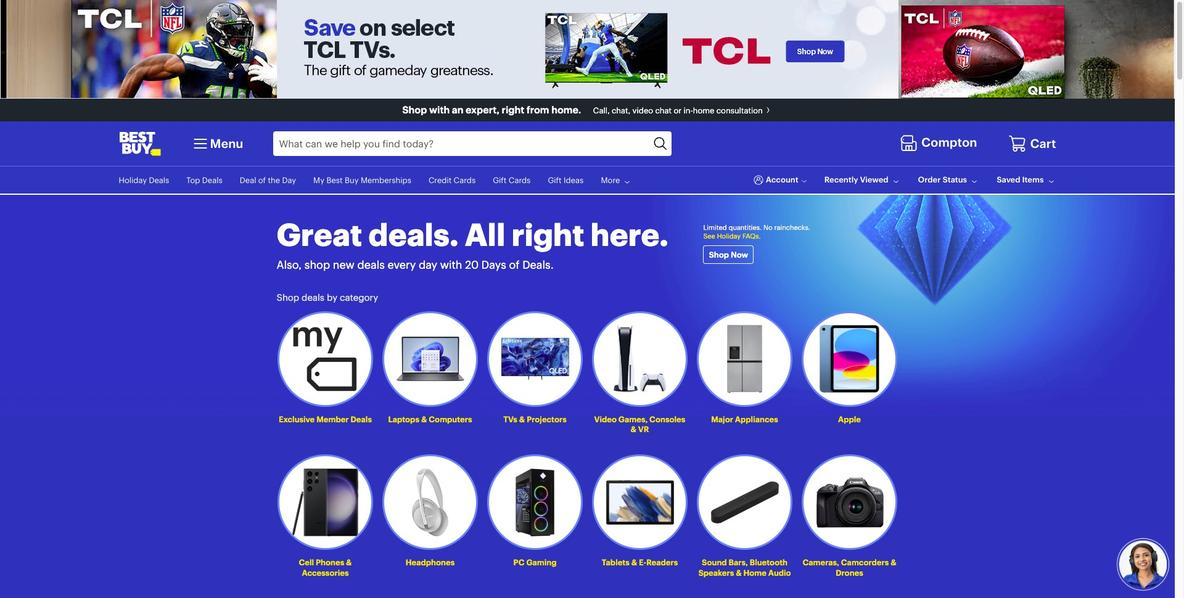 Task type: describe. For each thing, give the bounding box(es) containing it.
top deals
[[186, 175, 223, 185]]

shop with an expert, right from home.
[[402, 104, 581, 116]]

home
[[744, 568, 767, 578]]

compton button
[[900, 132, 981, 155]]

cameras, camcorders & drones link
[[803, 558, 897, 578]]

right inside great deals. all right here. also, shop new deals every day with 20 days of deals.
[[512, 216, 584, 254]]

credit cards link
[[429, 175, 476, 185]]

every
[[388, 258, 416, 272]]

day
[[419, 258, 437, 272]]

order status button
[[918, 174, 980, 185]]

apple
[[838, 414, 861, 424]]

Type to search. Navigate forward to hear suggestions text field
[[273, 131, 650, 156]]

cell phones & accessories
[[299, 558, 352, 578]]

gift for gift ideas
[[548, 175, 562, 185]]

my
[[313, 175, 324, 185]]

best buy help human beacon image
[[1117, 538, 1169, 591]]

faqs.
[[743, 232, 761, 241]]

rainchecks.
[[774, 223, 810, 232]]

cameras,
[[803, 558, 839, 568]]

tablets & e-readers image
[[606, 480, 674, 525]]

sound bars, bluetooth speakers & home audio
[[699, 558, 791, 578]]

pc gaming
[[514, 558, 557, 568]]

or
[[674, 105, 682, 115]]

laptops & computers link
[[388, 414, 472, 424]]

projectors
[[527, 414, 567, 424]]

tablets & e-readers
[[602, 558, 678, 568]]

apple link
[[838, 414, 861, 424]]

accessories
[[302, 568, 349, 578]]

shop for shop with an expert, right from home.
[[402, 104, 427, 116]]

saved items
[[997, 175, 1044, 185]]

saved
[[997, 175, 1021, 185]]

& inside video games, consoles & vr
[[631, 425, 637, 435]]

great deals. all right here. also, shop new deals every day with 20 days of deals.
[[277, 216, 669, 272]]

cards for gift cards
[[509, 175, 531, 185]]

items
[[1022, 175, 1044, 185]]

advertisement region
[[277, 0, 899, 99]]

top
[[186, 175, 200, 185]]

& right "laptops"
[[421, 414, 427, 424]]

order status
[[918, 175, 967, 185]]

days
[[482, 258, 506, 272]]

& inside cameras, camcorders & drones
[[891, 558, 897, 568]]

bars,
[[729, 558, 748, 568]]

shop now link
[[704, 246, 754, 264]]

recently
[[825, 175, 858, 185]]

day
[[282, 175, 296, 185]]

pc gaming link
[[514, 558, 557, 568]]

call, chat, video chat or in-home consultation
[[593, 105, 763, 115]]

sound bars, bluetooth speakers & home audio image
[[711, 482, 779, 523]]

pc gaming image
[[516, 469, 555, 537]]

major appliances
[[711, 414, 778, 424]]

bluetooth
[[750, 558, 788, 568]]

see
[[704, 232, 715, 241]]

headphones link
[[406, 558, 455, 568]]

quantities.
[[729, 223, 762, 232]]

great
[[277, 216, 362, 254]]

deals.
[[368, 216, 459, 254]]

deals for top deals
[[202, 175, 223, 185]]

exclusive member deals image
[[292, 325, 359, 393]]

see holiday faqs. link
[[704, 232, 761, 241]]

of inside great deals. all right here. also, shop new deals every day with 20 days of deals.
[[509, 258, 520, 272]]

vr
[[638, 425, 649, 435]]

recently viewed
[[825, 175, 889, 185]]

menu button
[[190, 134, 243, 153]]

sound bars, bluetooth speakers & home audio link
[[699, 558, 791, 578]]

1 vertical spatial deals
[[302, 292, 325, 304]]

deals.
[[523, 258, 554, 272]]

video games, consoles & vr
[[594, 414, 686, 435]]

menu
[[210, 135, 243, 151]]

headphones image
[[412, 469, 449, 537]]

pc
[[514, 558, 525, 568]]

video games, consoles & vr link
[[594, 414, 686, 435]]

phones
[[316, 558, 344, 568]]

exclusive member deals
[[279, 414, 372, 424]]

new
[[333, 258, 355, 272]]

readers
[[647, 558, 678, 568]]

saved items button
[[997, 174, 1056, 185]]

holiday deals link
[[119, 175, 169, 185]]

chat,
[[612, 105, 631, 115]]

gift cards link
[[493, 175, 531, 185]]

of inside utility element
[[258, 175, 266, 185]]

holiday inside utility element
[[119, 175, 147, 185]]

account button
[[754, 174, 807, 186]]

deal
[[240, 175, 256, 185]]



Task type: locate. For each thing, give the bounding box(es) containing it.
call,
[[593, 105, 610, 115]]

cameras, camcorders & drones image
[[816, 477, 884, 528]]

apple image
[[820, 325, 880, 393]]

cell phones & accessories image
[[292, 469, 359, 537]]

deals inside great deals. all right here. also, shop new deals every day with 20 days of deals.
[[357, 258, 385, 272]]

0 vertical spatial right
[[502, 104, 524, 116]]

shop now
[[709, 250, 748, 260]]

& right tvs
[[519, 414, 525, 424]]

audio
[[769, 568, 791, 578]]

deals left by
[[302, 292, 325, 304]]

with inside great deals. all right here. also, shop new deals every day with 20 days of deals.
[[440, 258, 462, 272]]

with left the 20
[[440, 258, 462, 272]]

holiday
[[119, 175, 147, 185], [717, 232, 741, 241]]

top deals link
[[186, 175, 223, 185]]

category
[[340, 292, 378, 304]]

0 horizontal spatial gift
[[493, 175, 507, 185]]

headphones
[[406, 558, 455, 568]]

deals right top at the top left
[[202, 175, 223, 185]]

consultation
[[717, 105, 763, 115]]

sound
[[702, 558, 727, 568]]

gift left ideas
[[548, 175, 562, 185]]

laptops & computers image
[[396, 337, 464, 381]]

appliances
[[735, 414, 778, 424]]

deal of the day link
[[240, 175, 296, 185]]

1 horizontal spatial deals
[[357, 258, 385, 272]]

cards for credit cards
[[454, 175, 476, 185]]

2 gift from the left
[[548, 175, 562, 185]]

1 horizontal spatial deals
[[202, 175, 223, 185]]

laptops & computers
[[388, 414, 472, 424]]

of
[[258, 175, 266, 185], [509, 258, 520, 272]]

shop
[[305, 258, 330, 272]]

cell
[[299, 558, 314, 568]]

all
[[465, 216, 505, 254]]

deals right new
[[357, 258, 385, 272]]

major
[[711, 414, 733, 424]]

2 cards from the left
[[509, 175, 531, 185]]

shop
[[402, 104, 427, 116], [709, 250, 729, 260], [277, 292, 299, 304]]

1 horizontal spatial shop
[[402, 104, 427, 116]]

& left vr
[[631, 425, 637, 435]]

0 horizontal spatial holiday
[[119, 175, 147, 185]]

major appliances image
[[727, 325, 762, 393]]

now
[[731, 250, 748, 260]]

1 horizontal spatial cards
[[509, 175, 531, 185]]

1 gift from the left
[[493, 175, 507, 185]]

0 vertical spatial deals
[[357, 258, 385, 272]]

& inside 'sound bars, bluetooth speakers & home audio'
[[736, 568, 742, 578]]

shop down also,
[[277, 292, 299, 304]]

& left e- at the bottom right
[[632, 558, 637, 568]]

no
[[764, 223, 773, 232]]

ideas
[[564, 175, 584, 185]]

cart icon image
[[1009, 134, 1027, 153]]

gift for gift cards
[[493, 175, 507, 185]]

gift right "credit cards" link in the left of the page
[[493, 175, 507, 185]]

consoles
[[650, 414, 686, 424]]

0 vertical spatial with
[[429, 104, 450, 116]]

1 vertical spatial shop
[[709, 250, 729, 260]]

&
[[421, 414, 427, 424], [519, 414, 525, 424], [631, 425, 637, 435], [346, 558, 352, 568], [632, 558, 637, 568], [891, 558, 897, 568], [736, 568, 742, 578]]

cards left gift ideas link
[[509, 175, 531, 185]]

0 horizontal spatial deals
[[302, 292, 325, 304]]

video
[[633, 105, 653, 115]]

shop for shop deals by category
[[277, 292, 299, 304]]

1 vertical spatial holiday
[[717, 232, 741, 241]]

utility element
[[119, 166, 1056, 193]]

tablets
[[602, 558, 630, 568]]

shop left an
[[402, 104, 427, 116]]

the
[[268, 175, 280, 185]]

& right 'camcorders'
[[891, 558, 897, 568]]

0 vertical spatial shop
[[402, 104, 427, 116]]

more button
[[601, 175, 633, 186]]

gift ideas
[[548, 175, 584, 185]]

2 horizontal spatial deals
[[351, 414, 372, 424]]

also,
[[277, 258, 302, 272]]

video
[[594, 414, 617, 424]]

of left the at the left top of page
[[258, 175, 266, 185]]

home.
[[552, 104, 581, 116]]

exclusive member deals link
[[279, 414, 372, 424]]

cards right credit
[[454, 175, 476, 185]]

0 horizontal spatial deals
[[149, 175, 169, 185]]

exclusive
[[279, 414, 315, 424]]

credit cards
[[429, 175, 476, 185]]

deals for holiday deals
[[149, 175, 169, 185]]

deals
[[149, 175, 169, 185], [202, 175, 223, 185], [351, 414, 372, 424]]

with left an
[[429, 104, 450, 116]]

my best buy memberships link
[[313, 175, 411, 185]]

from
[[527, 104, 549, 116]]

bestbuy.com image
[[119, 131, 161, 156]]

cart
[[1030, 135, 1056, 151]]

1 horizontal spatial of
[[509, 258, 520, 272]]

1 horizontal spatial holiday
[[717, 232, 741, 241]]

gift ideas link
[[548, 175, 584, 185]]

with
[[429, 104, 450, 116], [440, 258, 462, 272]]

major appliances link
[[711, 414, 778, 424]]

order
[[918, 175, 941, 185]]

gift cards
[[493, 175, 531, 185]]

0 vertical spatial of
[[258, 175, 266, 185]]

chat
[[655, 105, 672, 115]]

0 horizontal spatial of
[[258, 175, 266, 185]]

1 vertical spatial right
[[512, 216, 584, 254]]

20
[[465, 258, 479, 272]]

shop left now
[[709, 250, 729, 260]]

deals right member at the left
[[351, 414, 372, 424]]

shop for shop now
[[709, 250, 729, 260]]

limited
[[704, 223, 727, 232]]

cart link
[[1009, 134, 1056, 153]]

drones
[[836, 568, 864, 578]]

tvs & projectors image
[[501, 338, 569, 380]]

& inside cell phones & accessories
[[346, 558, 352, 568]]

compton
[[922, 135, 977, 150]]

of right days
[[509, 258, 520, 272]]

camcorders
[[841, 558, 889, 568]]

0 horizontal spatial shop
[[277, 292, 299, 304]]

more
[[601, 175, 620, 185]]

2 horizontal spatial shop
[[709, 250, 729, 260]]

account
[[766, 175, 799, 185]]

by
[[327, 292, 337, 304]]

tvs & projectors
[[504, 414, 567, 424]]

tvs & projectors link
[[504, 414, 567, 424]]

2 vertical spatial shop
[[277, 292, 299, 304]]

limited quantities. no rainchecks. see holiday faqs.
[[704, 223, 810, 241]]

gaming
[[526, 558, 557, 568]]

1 cards from the left
[[454, 175, 476, 185]]

1 vertical spatial with
[[440, 258, 462, 272]]

an
[[452, 104, 464, 116]]

holiday inside limited quantities. no rainchecks. see holiday faqs.
[[717, 232, 741, 241]]

1 vertical spatial of
[[509, 258, 520, 272]]

recently viewed button
[[825, 174, 901, 185]]

status
[[943, 175, 967, 185]]

0 vertical spatial holiday
[[119, 175, 147, 185]]

right left the from
[[502, 104, 524, 116]]

cell phones & accessories link
[[299, 558, 352, 578]]

buy
[[345, 175, 359, 185]]

& right phones
[[346, 558, 352, 568]]

credit
[[429, 175, 452, 185]]

0 horizontal spatial cards
[[454, 175, 476, 185]]

speakers
[[699, 568, 734, 578]]

& down the bars,
[[736, 568, 742, 578]]

member
[[317, 414, 349, 424]]

holiday down limited
[[717, 232, 741, 241]]

deals left top at the top left
[[149, 175, 169, 185]]

right up deals.
[[512, 216, 584, 254]]

video games, consoles & vr image
[[614, 325, 667, 393]]

right
[[502, 104, 524, 116], [512, 216, 584, 254]]

holiday deals
[[119, 175, 169, 185]]

e-
[[639, 558, 647, 568]]

computers
[[429, 414, 472, 424]]

1 horizontal spatial gift
[[548, 175, 562, 185]]

holiday down bestbuy.com image
[[119, 175, 147, 185]]



Task type: vqa. For each thing, say whether or not it's contained in the screenshot.
More
yes



